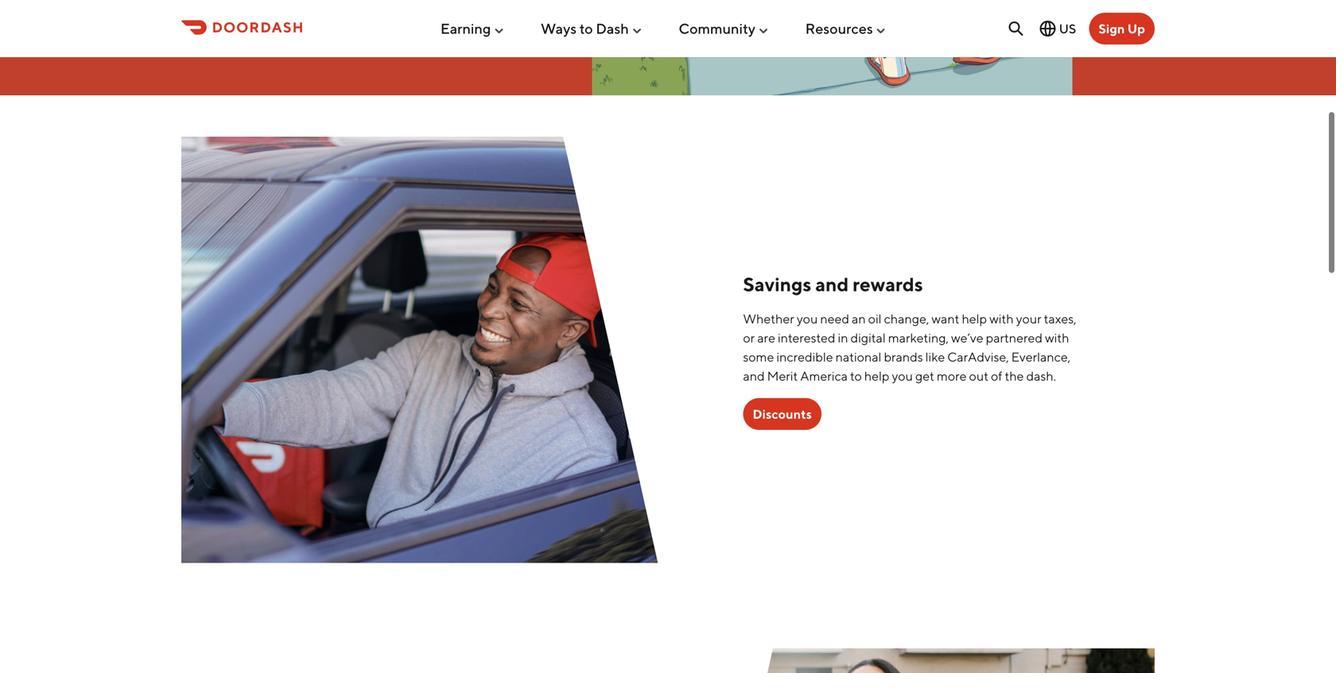 Task type: describe. For each thing, give the bounding box(es) containing it.
need
[[821, 311, 850, 327]]

sign
[[1099, 21, 1125, 36]]

0 horizontal spatial with
[[990, 311, 1014, 327]]

of
[[991, 369, 1003, 384]]

whether you need an oil change, want help with your taxes, or are interested in digital marketing, we've partnered with some incredible national brands like caradvise, everlance, and merit america to help you get more out of the dash.
[[744, 311, 1077, 384]]

taxes,
[[1044, 311, 1077, 327]]

1 vertical spatial help
[[865, 369, 890, 384]]

an
[[852, 311, 866, 327]]

out
[[970, 369, 989, 384]]

or
[[744, 331, 755, 346]]

your
[[1017, 311, 1042, 327]]

0 vertical spatial and
[[816, 273, 849, 296]]

resources
[[806, 20, 873, 37]]

america
[[801, 369, 848, 384]]

like
[[926, 350, 946, 365]]

change,
[[884, 311, 930, 327]]

and inside whether you need an oil change, want help with your taxes, or are interested in digital marketing, we've partnered with some incredible national brands like caradvise, everlance, and merit america to help you get more out of the dash.
[[744, 369, 765, 384]]

get
[[916, 369, 935, 384]]

sign up
[[1099, 21, 1146, 36]]

to inside whether you need an oil change, want help with your taxes, or are interested in digital marketing, we've partnered with some incredible national brands like caradvise, everlance, and merit america to help you get more out of the dash.
[[851, 369, 862, 384]]

us
[[1060, 21, 1077, 36]]

resources link
[[806, 14, 888, 43]]

community link
[[679, 14, 770, 43]]

we've
[[952, 331, 984, 346]]

dx - dasher central hero image
[[593, 0, 1073, 95]]

national
[[836, 350, 882, 365]]

incredible
[[777, 350, 834, 365]]

0 vertical spatial to
[[580, 20, 593, 37]]

globe line image
[[1039, 19, 1058, 38]]

caradvise,
[[948, 350, 1009, 365]]

some
[[744, 350, 775, 365]]

earning link
[[441, 14, 506, 43]]

everlance,
[[1012, 350, 1071, 365]]

ways to dash link
[[541, 14, 644, 43]]

want
[[932, 311, 960, 327]]

interested
[[778, 331, 836, 346]]

dash
[[596, 20, 629, 37]]



Task type: vqa. For each thing, say whether or not it's contained in the screenshot.
need
yes



Task type: locate. For each thing, give the bounding box(es) containing it.
to left dash
[[580, 20, 593, 37]]

partnered
[[986, 331, 1043, 346]]

sign up button
[[1090, 13, 1155, 45]]

ways
[[541, 20, 577, 37]]

ways to dash
[[541, 20, 629, 37]]

with up partnered
[[990, 311, 1014, 327]]

0 vertical spatial you
[[797, 311, 818, 327]]

more
[[937, 369, 967, 384]]

merit
[[768, 369, 798, 384]]

0 vertical spatial help
[[962, 311, 988, 327]]

1 horizontal spatial and
[[816, 273, 849, 296]]

with
[[990, 311, 1014, 327], [1046, 331, 1070, 346]]

to down the national
[[851, 369, 862, 384]]

discounts link
[[744, 399, 822, 430]]

are
[[758, 331, 776, 346]]

twocolumnfeature dx6 nologo image
[[181, 137, 659, 564]]

help up we've
[[962, 311, 988, 327]]

1 vertical spatial to
[[851, 369, 862, 384]]

up
[[1128, 21, 1146, 36]]

the
[[1005, 369, 1024, 384]]

0 horizontal spatial you
[[797, 311, 818, 327]]

1 vertical spatial with
[[1046, 331, 1070, 346]]

to
[[580, 20, 593, 37], [851, 369, 862, 384]]

0 horizontal spatial and
[[744, 369, 765, 384]]

you up the interested
[[797, 311, 818, 327]]

marketing,
[[889, 331, 949, 346]]

0 horizontal spatial help
[[865, 369, 890, 384]]

savings and rewards
[[744, 273, 924, 296]]

oil
[[869, 311, 882, 327]]

you down brands
[[892, 369, 913, 384]]

1 horizontal spatial with
[[1046, 331, 1070, 346]]

help down the national
[[865, 369, 890, 384]]

in
[[838, 331, 849, 346]]

with down taxes,
[[1046, 331, 1070, 346]]

1 horizontal spatial you
[[892, 369, 913, 384]]

1 vertical spatial and
[[744, 369, 765, 384]]

rewards
[[853, 273, 924, 296]]

brands
[[884, 350, 924, 365]]

discounts
[[753, 407, 812, 422]]

0 horizontal spatial to
[[580, 20, 593, 37]]

community
[[679, 20, 756, 37]]

you
[[797, 311, 818, 327], [892, 369, 913, 384]]

savings
[[744, 273, 812, 296]]

digital
[[851, 331, 886, 346]]

1 horizontal spatial to
[[851, 369, 862, 384]]

0 vertical spatial with
[[990, 311, 1014, 327]]

whether
[[744, 311, 795, 327]]

and up 'need'
[[816, 273, 849, 296]]

and
[[816, 273, 849, 296], [744, 369, 765, 384]]

twocolumnfeature dx8 image
[[678, 649, 1155, 674]]

1 horizontal spatial help
[[962, 311, 988, 327]]

1 vertical spatial you
[[892, 369, 913, 384]]

dash.
[[1027, 369, 1057, 384]]

and down some
[[744, 369, 765, 384]]

help
[[962, 311, 988, 327], [865, 369, 890, 384]]

earning
[[441, 20, 491, 37]]



